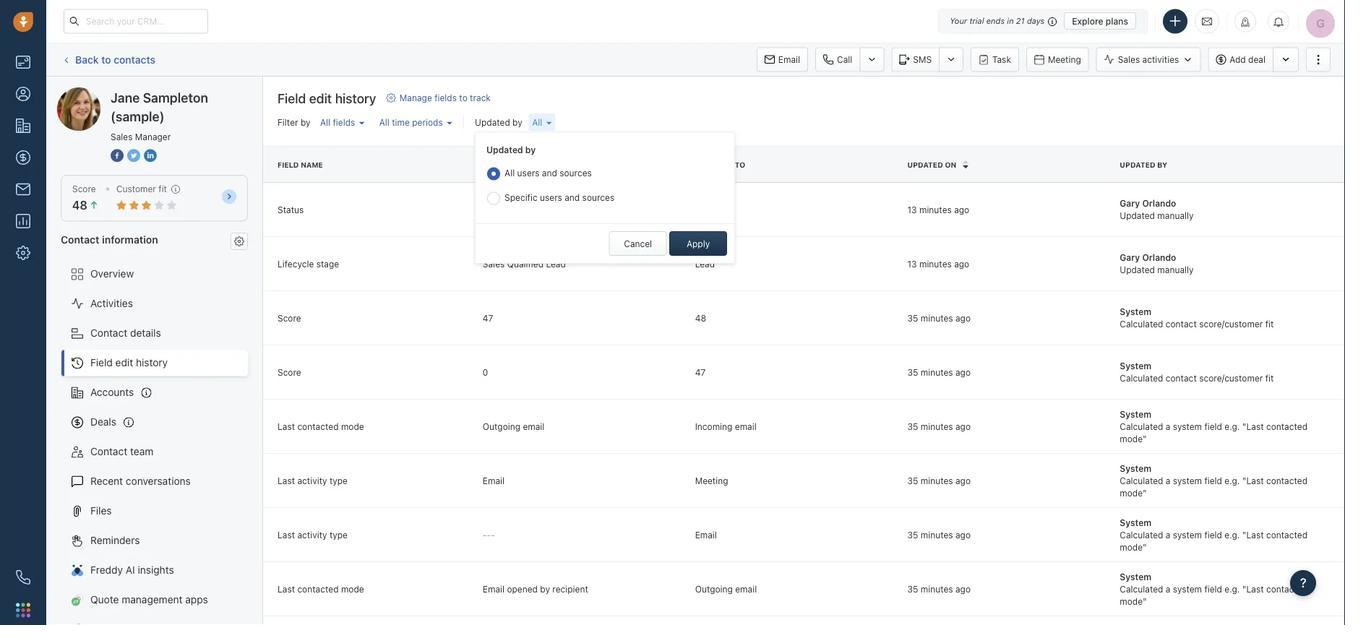 Task type: describe. For each thing, give the bounding box(es) containing it.
task button
[[971, 47, 1020, 72]]

system calculated a system field e.g. "last contacted mode" for meeting
[[1120, 463, 1308, 498]]

0 vertical spatial field edit history
[[278, 90, 376, 106]]

gary for sales qualified lead
[[1120, 252, 1141, 262]]

system for incoming email
[[1120, 409, 1152, 419]]

system calculated contact score/customer fit for 47
[[1120, 361, 1274, 383]]

1 - from the left
[[483, 530, 487, 540]]

trial
[[970, 16, 985, 26]]

last contacted mode for outgoing email
[[278, 421, 364, 431]]

system for 47
[[1120, 361, 1152, 371]]

sampleton inside jane sampleton (sample)
[[143, 90, 208, 105]]

0 horizontal spatial history
[[136, 357, 168, 369]]

management
[[122, 594, 183, 606]]

users for specific
[[540, 193, 563, 203]]

recent conversations
[[90, 476, 191, 487]]

2 last from the top
[[278, 476, 295, 486]]

ago for incoming email
[[956, 421, 971, 431]]

activity for ---
[[297, 530, 327, 540]]

contacted for incoming email
[[1267, 421, 1308, 431]]

0 horizontal spatial meeting
[[695, 476, 729, 486]]

"last for incoming email
[[1243, 421, 1264, 431]]

all users and sources
[[505, 168, 592, 178]]

fit for 48
[[1266, 319, 1274, 329]]

email opened by recipient
[[483, 584, 588, 594]]

explore
[[1073, 16, 1104, 26]]

add deal button
[[1209, 47, 1273, 72]]

recent
[[90, 476, 123, 487]]

calculated for meeting
[[1120, 476, 1164, 486]]

users for all
[[517, 168, 540, 178]]

periods
[[412, 117, 443, 127]]

all fields link
[[317, 114, 369, 131]]

system calculated a system field e.g. "last contacted mode" for incoming email
[[1120, 409, 1308, 444]]

explore plans link
[[1065, 12, 1137, 30]]

sms button
[[892, 47, 939, 72]]

field for incoming email
[[1205, 421, 1223, 431]]

sales for jane sampleton (sample)
[[111, 132, 133, 142]]

1 vertical spatial field edit history
[[90, 357, 168, 369]]

system for outgoing email
[[1120, 572, 1152, 582]]

field for outgoing email
[[1205, 584, 1223, 594]]

manually for qualified
[[1158, 211, 1194, 221]]

0 horizontal spatial edit
[[115, 357, 133, 369]]

manager
[[135, 132, 171, 142]]

e.g. for outgoing email
[[1225, 584, 1240, 594]]

apply
[[687, 239, 710, 249]]

back
[[75, 53, 99, 65]]

back to contacts
[[75, 53, 155, 65]]

mode for email opened by recipient
[[341, 584, 364, 594]]

minutes for meeting
[[921, 476, 954, 486]]

status
[[278, 204, 304, 214]]

35 for incoming email
[[908, 421, 919, 431]]

type for ---
[[330, 530, 348, 540]]

35 minutes ago for 47
[[908, 367, 971, 377]]

cancel
[[624, 239, 652, 249]]

last for -
[[278, 530, 295, 540]]

lifecycle stage
[[278, 259, 339, 269]]

to for back
[[101, 53, 111, 65]]

0
[[483, 367, 488, 377]]

incoming email
[[695, 421, 757, 431]]

field name
[[278, 160, 323, 168]]

value
[[524, 160, 548, 168]]

calculated for incoming email
[[1120, 421, 1164, 431]]

0 vertical spatial sales
[[1119, 55, 1141, 65]]

contacts
[[114, 53, 155, 65]]

insights
[[138, 564, 174, 576]]

1 vertical spatial field
[[278, 160, 299, 168]]

system for meeting
[[1174, 476, 1203, 486]]

conversations
[[126, 476, 191, 487]]

ago for outgoing email
[[956, 584, 971, 594]]

sources for all users and sources
[[560, 168, 592, 178]]

email button
[[757, 47, 808, 72]]

"last for email
[[1243, 530, 1264, 540]]

score/customer for 47
[[1200, 373, 1264, 383]]

all fields
[[320, 117, 355, 127]]

sources for specific users and sources
[[583, 193, 615, 203]]

a for incoming email
[[1166, 421, 1171, 431]]

3 - from the left
[[491, 530, 495, 540]]

lifecycle
[[278, 259, 314, 269]]

all time periods button
[[376, 113, 456, 131]]

1 lead from the left
[[546, 259, 566, 269]]

field for meeting
[[1205, 476, 1223, 486]]

contact for 48
[[1166, 319, 1197, 329]]

explore plans
[[1073, 16, 1129, 26]]

name
[[301, 160, 323, 168]]

sms
[[914, 55, 932, 65]]

fields for all
[[333, 117, 355, 127]]

task
[[993, 55, 1012, 65]]

changed
[[695, 160, 733, 168]]

track
[[470, 93, 491, 103]]

35 minutes ago for email
[[908, 530, 971, 540]]

freshworks switcher image
[[16, 603, 30, 618]]

gary orlando updated manually for qualified
[[1120, 198, 1194, 221]]

contact for contact information
[[61, 233, 99, 245]]

contact team
[[90, 446, 154, 458]]

jane sampleton (sample) up manager
[[111, 90, 208, 124]]

ago for meeting
[[956, 476, 971, 486]]

activities
[[1143, 55, 1180, 65]]

0 vertical spatial fit
[[159, 184, 167, 194]]

48 button
[[72, 199, 99, 212]]

incoming
[[695, 421, 733, 431]]

1 horizontal spatial outgoing email
[[695, 584, 757, 594]]

manage fields to track link
[[386, 91, 491, 104]]

recipient
[[553, 584, 588, 594]]

mode for outgoing email
[[341, 421, 364, 431]]

1 vertical spatial 48
[[695, 313, 707, 323]]

minutes for outgoing email
[[921, 584, 954, 594]]

2 - from the left
[[487, 530, 491, 540]]

score for 0
[[278, 367, 301, 377]]

0 vertical spatial field
[[278, 90, 306, 106]]

0 horizontal spatial outgoing
[[483, 421, 521, 431]]

specific
[[505, 193, 538, 203]]

1 vertical spatial to
[[459, 93, 468, 103]]

information
[[102, 233, 158, 245]]

fields for manage
[[435, 93, 457, 103]]

manually for sales qualified lead
[[1158, 265, 1194, 275]]

files
[[90, 505, 112, 517]]

filter by
[[278, 117, 311, 127]]

jane sampleton (sample) down contacts at the left top of the page
[[86, 87, 205, 99]]

back to contacts link
[[61, 48, 156, 71]]

manage fields to track
[[400, 93, 491, 103]]

mng settings image
[[234, 236, 244, 246]]

contact details
[[90, 327, 161, 339]]

"last for outgoing email
[[1243, 584, 1264, 594]]

activity for email
[[297, 476, 327, 486]]

0 vertical spatial 47
[[483, 313, 493, 323]]

ends
[[987, 16, 1005, 26]]

score for 47
[[278, 313, 301, 323]]

overview
[[90, 268, 134, 280]]

Search your CRM... text field
[[64, 9, 208, 34]]

calculated for email
[[1120, 530, 1164, 540]]

reminders
[[90, 535, 140, 547]]

call
[[837, 55, 853, 65]]

sales manager
[[111, 132, 171, 142]]

contact for contact team
[[90, 446, 127, 458]]

all for all time periods
[[379, 117, 390, 127]]

e.g. for incoming email
[[1225, 421, 1240, 431]]

updated on
[[908, 161, 957, 169]]

email inside 'button'
[[779, 55, 801, 65]]

system for meeting
[[1120, 463, 1152, 473]]

system for outgoing email
[[1174, 584, 1203, 594]]

cancel button
[[609, 231, 667, 256]]

apps
[[185, 594, 208, 606]]

stage
[[317, 259, 339, 269]]

team
[[130, 446, 154, 458]]

sales activities
[[1119, 55, 1180, 65]]

last for outgoing
[[278, 421, 295, 431]]

opened
[[507, 584, 538, 594]]

plans
[[1106, 16, 1129, 26]]

customer fit
[[116, 184, 167, 194]]

on
[[945, 161, 957, 169]]



Task type: locate. For each thing, give the bounding box(es) containing it.
0 vertical spatial gary
[[1120, 198, 1141, 208]]

35 for 48
[[908, 313, 919, 323]]

0 horizontal spatial field edit history
[[90, 357, 168, 369]]

minutes for 47
[[921, 367, 954, 377]]

2 score/customer from the top
[[1200, 373, 1264, 383]]

2 vertical spatial sales
[[483, 259, 505, 269]]

35 for meeting
[[908, 476, 919, 486]]

47
[[483, 313, 493, 323], [695, 367, 706, 377]]

field left name
[[278, 160, 299, 168]]

4 a from the top
[[1166, 584, 1171, 594]]

mode" for incoming email
[[1120, 434, 1147, 444]]

last activity type for email
[[278, 476, 348, 486]]

system calculated contact score/customer fit
[[1120, 307, 1274, 329], [1120, 361, 1274, 383]]

35 for outgoing email
[[908, 584, 919, 594]]

4 35 from the top
[[908, 476, 919, 486]]

0 vertical spatial 13 minutes ago
[[908, 204, 970, 214]]

2 lead from the left
[[695, 259, 715, 269]]

1 vertical spatial and
[[565, 193, 580, 203]]

1 horizontal spatial lead
[[695, 259, 715, 269]]

fields right manage
[[435, 93, 457, 103]]

a for meeting
[[1166, 476, 1171, 486]]

contact up recent
[[90, 446, 127, 458]]

---
[[483, 530, 495, 540]]

21
[[1017, 16, 1025, 26]]

fields
[[435, 93, 457, 103], [333, 117, 355, 127]]

ago for email
[[956, 530, 971, 540]]

1 system from the top
[[1174, 421, 1203, 431]]

and down 'all users and sources'
[[565, 193, 580, 203]]

sales qualified lead
[[483, 259, 566, 269]]

13 minutes ago for qualified
[[908, 204, 970, 214]]

all up value
[[532, 117, 543, 127]]

13 for sales qualified lead
[[908, 259, 917, 269]]

sales
[[1119, 55, 1141, 65], [111, 132, 133, 142], [483, 259, 505, 269]]

lead down apply button
[[695, 259, 715, 269]]

1 vertical spatial sources
[[583, 193, 615, 203]]

2 orlando from the top
[[1143, 252, 1177, 262]]

3 35 from the top
[[908, 421, 919, 431]]

orlando for sales qualified lead
[[1143, 252, 1177, 262]]

activities
[[90, 298, 133, 310]]

contact for contact details
[[90, 327, 127, 339]]

1 horizontal spatial sales
[[483, 259, 505, 269]]

(sample) up manager
[[164, 87, 205, 99]]

1 vertical spatial contact
[[1166, 373, 1197, 383]]

gary for qualified
[[1120, 198, 1141, 208]]

2 manually from the top
[[1158, 265, 1194, 275]]

activity
[[297, 476, 327, 486], [297, 530, 327, 540]]

field up accounts
[[90, 357, 113, 369]]

contacted for meeting
[[1267, 476, 1308, 486]]

meeting down incoming at bottom
[[695, 476, 729, 486]]

last
[[278, 421, 295, 431], [278, 476, 295, 486], [278, 530, 295, 540], [278, 584, 295, 594]]

1 13 minutes ago from the top
[[908, 204, 970, 214]]

1 35 from the top
[[908, 313, 919, 323]]

minutes for lead
[[920, 259, 952, 269]]

field edit history down contact details
[[90, 357, 168, 369]]

1 vertical spatial system calculated contact score/customer fit
[[1120, 361, 1274, 383]]

linkedin circled image
[[144, 148, 157, 163]]

history down details
[[136, 357, 168, 369]]

system calculated a system field e.g. "last contacted mode" for email
[[1120, 517, 1308, 552]]

0 vertical spatial 48
[[72, 199, 87, 212]]

all for all fields
[[320, 117, 331, 127]]

days
[[1028, 16, 1045, 26]]

system for email
[[1120, 517, 1152, 527]]

3 mode" from the top
[[1120, 542, 1147, 552]]

sampleton down contacts at the left top of the page
[[111, 87, 161, 99]]

last contacted mode for email opened by recipient
[[278, 584, 364, 594]]

field edit history up all fields
[[278, 90, 376, 106]]

1 vertical spatial edit
[[115, 357, 133, 369]]

1 calculated from the top
[[1120, 319, 1164, 329]]

1 vertical spatial type
[[330, 530, 348, 540]]

3 calculated from the top
[[1120, 421, 1164, 431]]

system
[[1174, 421, 1203, 431], [1174, 476, 1203, 486], [1174, 530, 1203, 540], [1174, 584, 1203, 594]]

contact
[[61, 233, 99, 245], [90, 327, 127, 339], [90, 446, 127, 458]]

1 horizontal spatial meeting
[[1048, 55, 1082, 65]]

system for incoming email
[[1174, 421, 1203, 431]]

1 activity from the top
[[297, 476, 327, 486]]

facebook circled image
[[111, 148, 124, 163]]

last contacted mode
[[278, 421, 364, 431], [278, 584, 364, 594]]

0 horizontal spatial to
[[101, 53, 111, 65]]

0 vertical spatial qualified
[[483, 204, 519, 214]]

sources down 'all users and sources'
[[583, 193, 615, 203]]

accounts
[[90, 387, 134, 398]]

2 activity from the top
[[297, 530, 327, 540]]

lead down specific users and sources
[[546, 259, 566, 269]]

and for specific
[[565, 193, 580, 203]]

1 vertical spatial users
[[540, 193, 563, 203]]

1 contact from the top
[[1166, 319, 1197, 329]]

last activity type for ---
[[278, 530, 348, 540]]

3 e.g. from the top
[[1225, 530, 1240, 540]]

all left time
[[379, 117, 390, 127]]

phone element
[[9, 563, 38, 592]]

a for outgoing email
[[1166, 584, 1171, 594]]

0 vertical spatial users
[[517, 168, 540, 178]]

1 horizontal spatial 47
[[695, 367, 706, 377]]

email for email opened by recipient
[[736, 584, 757, 594]]

all for all
[[532, 117, 543, 127]]

1 horizontal spatial history
[[335, 90, 376, 106]]

2 last contacted mode from the top
[[278, 584, 364, 594]]

0 vertical spatial and
[[542, 168, 557, 178]]

2 a from the top
[[1166, 476, 1171, 486]]

1 mode" from the top
[[1120, 434, 1147, 444]]

6 35 minutes ago from the top
[[908, 584, 971, 594]]

6 35 from the top
[[908, 584, 919, 594]]

ago for 47
[[956, 367, 971, 377]]

1 horizontal spatial field edit history
[[278, 90, 376, 106]]

email image
[[1203, 15, 1213, 27]]

email
[[779, 55, 801, 65], [483, 476, 505, 486], [695, 530, 717, 540], [483, 584, 505, 594]]

1 vertical spatial (sample)
[[111, 108, 165, 124]]

quote management apps
[[90, 594, 208, 606]]

2 horizontal spatial sales
[[1119, 55, 1141, 65]]

1 vertical spatial mode
[[341, 584, 364, 594]]

to right back
[[101, 53, 111, 65]]

sales for lifecycle stage
[[483, 259, 505, 269]]

2 field from the top
[[1205, 476, 1223, 486]]

edit up all fields
[[309, 90, 332, 106]]

3 35 minutes ago from the top
[[908, 421, 971, 431]]

mode
[[341, 421, 364, 431], [341, 584, 364, 594]]

-
[[483, 530, 487, 540], [487, 530, 491, 540], [491, 530, 495, 540]]

1 vertical spatial fit
[[1266, 319, 1274, 329]]

1 vertical spatial gary
[[1120, 252, 1141, 262]]

details
[[130, 327, 161, 339]]

0 vertical spatial score/customer
[[1200, 319, 1264, 329]]

last for email
[[278, 584, 295, 594]]

6 calculated from the top
[[1120, 584, 1164, 594]]

3 system from the top
[[1174, 530, 1203, 540]]

4 mode" from the top
[[1120, 596, 1147, 607]]

freddy ai insights
[[90, 564, 174, 576]]

history up all fields link
[[335, 90, 376, 106]]

sales up 'facebook circled' image
[[111, 132, 133, 142]]

35 minutes ago for 48
[[908, 313, 971, 323]]

0 vertical spatial meeting
[[1048, 55, 1082, 65]]

contacted for email
[[1267, 530, 1308, 540]]

system calculated contact score/customer fit for 48
[[1120, 307, 1274, 329]]

1 e.g. from the top
[[1225, 421, 1240, 431]]

meeting down explore
[[1048, 55, 1082, 65]]

4 system from the top
[[1120, 463, 1152, 473]]

1 gary from the top
[[1120, 198, 1141, 208]]

4 "last from the top
[[1243, 584, 1264, 594]]

field up filter by
[[278, 90, 306, 106]]

email for outgoing email
[[735, 421, 757, 431]]

0 vertical spatial type
[[330, 476, 348, 486]]

2 system from the top
[[1174, 476, 1203, 486]]

0 horizontal spatial outgoing email
[[483, 421, 545, 431]]

to left track
[[459, 93, 468, 103]]

2 vertical spatial field
[[90, 357, 113, 369]]

4 e.g. from the top
[[1225, 584, 1240, 594]]

1 horizontal spatial 48
[[695, 313, 707, 323]]

to right changed
[[735, 160, 746, 168]]

2 e.g. from the top
[[1225, 476, 1240, 486]]

(sample) up "sales manager"
[[111, 108, 165, 124]]

1 horizontal spatial edit
[[309, 90, 332, 106]]

1 system from the top
[[1120, 307, 1152, 317]]

calculated for 48
[[1120, 319, 1164, 329]]

4 field from the top
[[1205, 584, 1223, 594]]

0 vertical spatial (sample)
[[164, 87, 205, 99]]

6 system from the top
[[1120, 572, 1152, 582]]

minutes for incoming email
[[921, 421, 954, 431]]

a for email
[[1166, 530, 1171, 540]]

system for 48
[[1120, 307, 1152, 317]]

(sample) inside jane sampleton (sample)
[[111, 108, 165, 124]]

2 contact from the top
[[1166, 373, 1197, 383]]

1 13 from the top
[[908, 204, 917, 214]]

quote
[[90, 594, 119, 606]]

2 vertical spatial fit
[[1266, 373, 1274, 383]]

1 last contacted mode from the top
[[278, 421, 364, 431]]

"last for meeting
[[1243, 476, 1264, 486]]

0 vertical spatial updated by
[[475, 117, 523, 127]]

meeting inside meeting button
[[1048, 55, 1082, 65]]

system calculated a system field e.g. "last contacted mode"
[[1120, 409, 1308, 444], [1120, 463, 1308, 498], [1120, 517, 1308, 552], [1120, 572, 1308, 607]]

fields right filter by
[[333, 117, 355, 127]]

jane sampleton (sample)
[[86, 87, 205, 99], [111, 90, 208, 124]]

4 system from the top
[[1174, 584, 1203, 594]]

1 vertical spatial score
[[278, 313, 301, 323]]

3 last from the top
[[278, 530, 295, 540]]

0 horizontal spatial sales
[[111, 132, 133, 142]]

1 vertical spatial last contacted mode
[[278, 584, 364, 594]]

2 vertical spatial to
[[735, 160, 746, 168]]

previous value
[[483, 160, 548, 168]]

sampleton up manager
[[143, 90, 208, 105]]

1 vertical spatial activity
[[297, 530, 327, 540]]

contact down 48 button
[[61, 233, 99, 245]]

customer
[[116, 184, 156, 194]]

2 gary from the top
[[1120, 252, 1141, 262]]

all right filter by
[[320, 117, 331, 127]]

0 vertical spatial last contacted mode
[[278, 421, 364, 431]]

orlando
[[1143, 198, 1177, 208], [1143, 252, 1177, 262]]

3 system calculated a system field e.g. "last contacted mode" from the top
[[1120, 517, 1308, 552]]

0 horizontal spatial jane
[[86, 87, 108, 99]]

deals
[[90, 416, 116, 428]]

orlando for qualified
[[1143, 198, 1177, 208]]

0 horizontal spatial fields
[[333, 117, 355, 127]]

contact for 47
[[1166, 373, 1197, 383]]

gary
[[1120, 198, 1141, 208], [1120, 252, 1141, 262]]

jane down back
[[86, 87, 108, 99]]

1 orlando from the top
[[1143, 198, 1177, 208]]

3 system from the top
[[1120, 409, 1152, 419]]

"last
[[1243, 421, 1264, 431], [1243, 476, 1264, 486], [1243, 530, 1264, 540], [1243, 584, 1264, 594]]

ai
[[126, 564, 135, 576]]

47 up 0
[[483, 313, 493, 323]]

1 field from the top
[[1205, 421, 1223, 431]]

0 vertical spatial mode
[[341, 421, 364, 431]]

1 a from the top
[[1166, 421, 1171, 431]]

0 vertical spatial contact
[[1166, 319, 1197, 329]]

all inside "button"
[[379, 117, 390, 127]]

2 35 from the top
[[908, 367, 919, 377]]

phone image
[[16, 571, 30, 585]]

ago for lead
[[955, 259, 970, 269]]

1 vertical spatial gary orlando updated manually
[[1120, 252, 1194, 275]]

2 calculated from the top
[[1120, 373, 1164, 383]]

1 vertical spatial updated by
[[487, 145, 536, 155]]

in
[[1008, 16, 1014, 26]]

mode" for meeting
[[1120, 488, 1147, 498]]

1 horizontal spatial and
[[565, 193, 580, 203]]

0 vertical spatial score
[[72, 184, 96, 194]]

score/customer
[[1200, 319, 1264, 329], [1200, 373, 1264, 383]]

1 vertical spatial history
[[136, 357, 168, 369]]

your trial ends in 21 days
[[950, 16, 1045, 26]]

0 vertical spatial activity
[[297, 476, 327, 486]]

1 vertical spatial 47
[[695, 367, 706, 377]]

e.g. for email
[[1225, 530, 1240, 540]]

and up specific users and sources
[[542, 168, 557, 178]]

contact information
[[61, 233, 158, 245]]

system for email
[[1174, 530, 1203, 540]]

all time periods
[[379, 117, 443, 127]]

35 for email
[[908, 530, 919, 540]]

and for all
[[542, 168, 557, 178]]

0 vertical spatial last activity type
[[278, 476, 348, 486]]

5 system from the top
[[1120, 517, 1152, 527]]

35 minutes ago for incoming email
[[908, 421, 971, 431]]

a
[[1166, 421, 1171, 431], [1166, 476, 1171, 486], [1166, 530, 1171, 540], [1166, 584, 1171, 594]]

35
[[908, 313, 919, 323], [908, 367, 919, 377], [908, 421, 919, 431], [908, 476, 919, 486], [908, 530, 919, 540], [908, 584, 919, 594]]

jane inside jane sampleton (sample)
[[111, 90, 140, 105]]

mode" for email
[[1120, 542, 1147, 552]]

contacted
[[297, 421, 339, 431], [1267, 421, 1308, 431], [1267, 476, 1308, 486], [1267, 530, 1308, 540], [297, 584, 339, 594], [1267, 584, 1308, 594]]

13 minutes ago
[[908, 204, 970, 214], [908, 259, 970, 269]]

4 last from the top
[[278, 584, 295, 594]]

twitter circled image
[[127, 148, 140, 163]]

calculated for outgoing email
[[1120, 584, 1164, 594]]

e.g.
[[1225, 421, 1240, 431], [1225, 476, 1240, 486], [1225, 530, 1240, 540], [1225, 584, 1240, 594]]

13 for qualified
[[908, 204, 917, 214]]

manage
[[400, 93, 432, 103]]

35 minutes ago for meeting
[[908, 476, 971, 486]]

your
[[950, 16, 968, 26]]

mode" for outgoing email
[[1120, 596, 1147, 607]]

1 vertical spatial fields
[[333, 117, 355, 127]]

0 vertical spatial outgoing email
[[483, 421, 545, 431]]

1 vertical spatial score/customer
[[1200, 373, 1264, 383]]

add deal
[[1230, 55, 1266, 65]]

1 vertical spatial qualified
[[507, 259, 544, 269]]

all up the specific
[[505, 168, 515, 178]]

2 vertical spatial updated by
[[1120, 160, 1168, 168]]

5 calculated from the top
[[1120, 530, 1164, 540]]

0 vertical spatial outgoing
[[483, 421, 521, 431]]

4 35 minutes ago from the top
[[908, 476, 971, 486]]

47 up incoming at bottom
[[695, 367, 706, 377]]

1 score/customer from the top
[[1200, 319, 1264, 329]]

0 vertical spatial history
[[335, 90, 376, 106]]

jane down contacts at the left top of the page
[[111, 90, 140, 105]]

1 mode from the top
[[341, 421, 364, 431]]

1 35 minutes ago from the top
[[908, 313, 971, 323]]

0 vertical spatial system calculated contact score/customer fit
[[1120, 307, 1274, 329]]

2 13 minutes ago from the top
[[908, 259, 970, 269]]

call link
[[816, 47, 860, 72]]

fit
[[159, 184, 167, 194], [1266, 319, 1274, 329], [1266, 373, 1274, 383]]

1 vertical spatial last activity type
[[278, 530, 348, 540]]

previous
[[483, 160, 522, 168]]

1 vertical spatial orlando
[[1143, 252, 1177, 262]]

5 35 minutes ago from the top
[[908, 530, 971, 540]]

0 vertical spatial 13
[[908, 204, 917, 214]]

2 system from the top
[[1120, 361, 1152, 371]]

edit down contact details
[[115, 357, 133, 369]]

35 for 47
[[908, 367, 919, 377]]

system calculated a system field e.g. "last contacted mode" for outgoing email
[[1120, 572, 1308, 607]]

1 horizontal spatial outgoing
[[695, 584, 733, 594]]

1 last activity type from the top
[[278, 476, 348, 486]]

1 vertical spatial contact
[[90, 327, 127, 339]]

4 calculated from the top
[[1120, 476, 1164, 486]]

0 horizontal spatial 48
[[72, 199, 87, 212]]

users up the specific
[[517, 168, 540, 178]]

gary orlando updated manually for sales qualified lead
[[1120, 252, 1194, 275]]

2 "last from the top
[[1243, 476, 1264, 486]]

apply button
[[670, 231, 728, 256]]

0 vertical spatial to
[[101, 53, 111, 65]]

call button
[[816, 47, 860, 72]]

qualified
[[483, 204, 519, 214], [507, 259, 544, 269]]

2 last activity type from the top
[[278, 530, 348, 540]]

contact down activities
[[90, 327, 127, 339]]

freddy
[[90, 564, 123, 576]]

1 last from the top
[[278, 421, 295, 431]]

score/customer for 48
[[1200, 319, 1264, 329]]

jane
[[86, 87, 108, 99], [111, 90, 140, 105]]

sales activities button
[[1097, 47, 1209, 72], [1097, 47, 1201, 72]]

2 vertical spatial contact
[[90, 446, 127, 458]]

2 gary orlando updated manually from the top
[[1120, 252, 1194, 275]]

0 vertical spatial sources
[[560, 168, 592, 178]]

time
[[392, 117, 410, 127]]

changed to
[[695, 160, 746, 168]]

2 mode" from the top
[[1120, 488, 1147, 498]]

2 system calculated a system field e.g. "last contacted mode" from the top
[[1120, 463, 1308, 498]]

2 mode from the top
[[341, 584, 364, 594]]

1 system calculated a system field e.g. "last contacted mode" from the top
[[1120, 409, 1308, 444]]

1 manually from the top
[[1158, 211, 1194, 221]]

2 vertical spatial score
[[278, 367, 301, 377]]

minutes for email
[[921, 530, 954, 540]]

history
[[335, 90, 376, 106], [136, 357, 168, 369]]

3 a from the top
[[1166, 530, 1171, 540]]

all for all users and sources
[[505, 168, 515, 178]]

1 type from the top
[[330, 476, 348, 486]]

add
[[1230, 55, 1246, 65]]

3 field from the top
[[1205, 530, 1223, 540]]

field
[[278, 90, 306, 106], [278, 160, 299, 168], [90, 357, 113, 369]]

1 vertical spatial 13
[[908, 259, 917, 269]]

sales left activities
[[1119, 55, 1141, 65]]

sales down the specific
[[483, 259, 505, 269]]

type for email
[[330, 476, 348, 486]]

sources up specific users and sources
[[560, 168, 592, 178]]

field edit history
[[278, 90, 376, 106], [90, 357, 168, 369]]

1 horizontal spatial fields
[[435, 93, 457, 103]]

calculated for 47
[[1120, 373, 1164, 383]]

1 vertical spatial manually
[[1158, 265, 1194, 275]]

filter
[[278, 117, 298, 127]]

1 horizontal spatial jane
[[111, 90, 140, 105]]

specific users and sources
[[505, 193, 615, 203]]

mode"
[[1120, 434, 1147, 444], [1120, 488, 1147, 498], [1120, 542, 1147, 552], [1120, 596, 1147, 607]]

1 vertical spatial meeting
[[695, 476, 729, 486]]

all link
[[529, 114, 556, 131]]

1 horizontal spatial to
[[459, 93, 468, 103]]

0 horizontal spatial 47
[[483, 313, 493, 323]]

users down 'all users and sources'
[[540, 193, 563, 203]]

2 system calculated contact score/customer fit from the top
[[1120, 361, 1274, 383]]

deal
[[1249, 55, 1266, 65]]

to for changed
[[735, 160, 746, 168]]

edit
[[309, 90, 332, 106], [115, 357, 133, 369]]

2 35 minutes ago from the top
[[908, 367, 971, 377]]

48
[[72, 199, 87, 212], [695, 313, 707, 323]]

3 "last from the top
[[1243, 530, 1264, 540]]

1 vertical spatial 13 minutes ago
[[908, 259, 970, 269]]

1 "last from the top
[[1243, 421, 1264, 431]]

1 vertical spatial sales
[[111, 132, 133, 142]]

4 system calculated a system field e.g. "last contacted mode" from the top
[[1120, 572, 1308, 607]]

0 vertical spatial manually
[[1158, 211, 1194, 221]]

13 minutes ago for sales qualified lead
[[908, 259, 970, 269]]

2 type from the top
[[330, 530, 348, 540]]

1 system calculated contact score/customer fit from the top
[[1120, 307, 1274, 329]]

0 vertical spatial orlando
[[1143, 198, 1177, 208]]

meeting button
[[1027, 47, 1090, 72]]

1 vertical spatial outgoing
[[695, 584, 733, 594]]

e.g. for meeting
[[1225, 476, 1240, 486]]

contacted for outgoing email
[[1267, 584, 1308, 594]]

2 13 from the top
[[908, 259, 917, 269]]

1 gary orlando updated manually from the top
[[1120, 198, 1194, 221]]

5 35 from the top
[[908, 530, 919, 540]]

minutes for 48
[[921, 313, 954, 323]]

and
[[542, 168, 557, 178], [565, 193, 580, 203]]

0 vertical spatial edit
[[309, 90, 332, 106]]

0 vertical spatial gary orlando updated manually
[[1120, 198, 1194, 221]]

ago for 48
[[956, 313, 971, 323]]



Task type: vqa. For each thing, say whether or not it's contained in the screenshot.
35 MINUTES AGO for 48
yes



